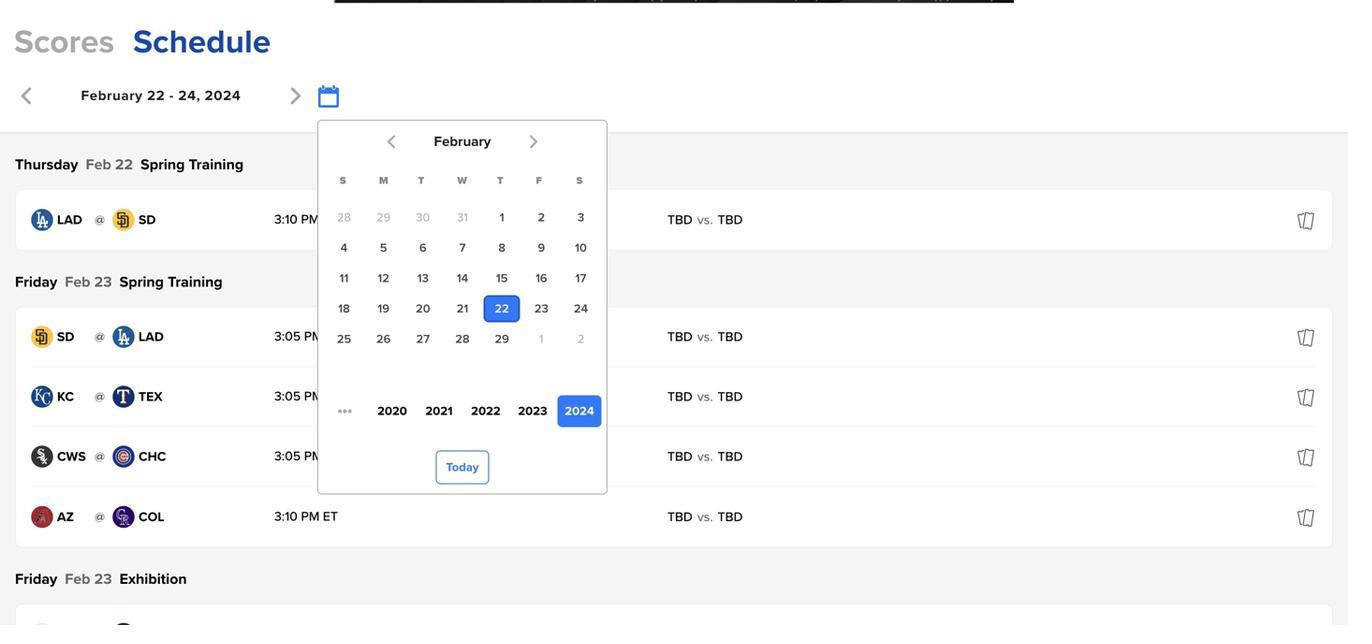 Task type: locate. For each thing, give the bounding box(es) containing it.
None text field
[[317, 85, 342, 110]]

0 vertical spatial feb
[[86, 156, 111, 174]]

friday up neu image
[[15, 571, 57, 589]]

1 vertical spatial feb
[[65, 273, 90, 292]]

sd link up kc link
[[31, 326, 91, 348]]

3:05 pm et link down view all years icon
[[274, 448, 462, 464]]

lad link
[[31, 209, 91, 231], [112, 326, 172, 348]]

2 vertical spatial 23
[[94, 571, 112, 589]]

choose sunday, january 28th, 2024 option
[[327, 205, 361, 230]]

lad image down friday feb 23 spring training
[[112, 326, 135, 348]]

advertisement region
[[333, 0, 1015, 4], [1053, 19, 1334, 66]]

3:05 pm et down choose sunday, february 18th, 2024 option
[[274, 329, 341, 345]]

february up '31'
[[434, 133, 491, 150]]

0 vertical spatial 29
[[376, 210, 391, 225]]

choose saturday, march 2nd, 2024 option
[[564, 327, 598, 352]]

0 vertical spatial 3:10 pm et
[[274, 212, 338, 227]]

choose friday, february 2nd, 2024 option
[[524, 205, 559, 230]]

2024 right 2023
[[565, 404, 594, 419]]

1 inside 'option'
[[500, 210, 504, 225]]

9
[[538, 240, 545, 255]]

training for thursday feb 22 spring training
[[189, 156, 244, 174]]

3:05
[[274, 329, 301, 345], [274, 389, 301, 404], [274, 448, 301, 464]]

23 inside 'option'
[[534, 301, 548, 316]]

14
[[457, 271, 468, 286]]

22 inside option
[[495, 301, 509, 316]]

1 horizontal spatial sd link
[[112, 209, 172, 231]]

0 vertical spatial 3:05
[[274, 329, 301, 345]]

2024 right 24,
[[205, 87, 241, 104]]

col link
[[112, 506, 172, 528]]

@ left sd icon
[[95, 212, 105, 228]]

0 horizontal spatial sd link
[[31, 326, 91, 348]]

3:05 pm et
[[274, 329, 341, 345], [274, 389, 341, 404], [274, 448, 341, 464]]

3:05 pm et link for tex
[[274, 389, 462, 404]]

17
[[575, 271, 586, 286]]

1 vertical spatial lad link
[[112, 326, 172, 348]]

0 vertical spatial lad image
[[31, 209, 53, 231]]

2
[[538, 210, 545, 225], [577, 332, 584, 347]]

et
[[323, 212, 338, 227], [326, 329, 341, 345], [326, 389, 341, 404], [326, 448, 341, 464], [323, 509, 338, 525]]

1 vs from the top
[[697, 212, 710, 228]]

@ right sd image
[[95, 329, 105, 345]]

lad left sd icon
[[57, 212, 82, 228]]

pm
[[301, 212, 320, 227], [304, 329, 323, 345], [304, 389, 323, 404], [304, 448, 323, 464], [301, 509, 320, 525]]

3:05 pm et link up view all years icon
[[274, 389, 462, 404]]

29 inside "option"
[[376, 210, 391, 225]]

0 vertical spatial spring
[[141, 156, 185, 174]]

1 vertical spatial advertisement region
[[1053, 19, 1334, 66]]

3 3:05 pm et link from the top
[[274, 448, 462, 464]]

1 . from the top
[[710, 212, 713, 228]]

spring for feb 22
[[141, 156, 185, 174]]

2024
[[205, 87, 241, 104], [565, 404, 594, 419]]

choose wednesday, february 28th, 2024 option
[[445, 327, 480, 352]]

19
[[378, 301, 389, 316]]

1 vertical spatial 2024
[[565, 404, 594, 419]]

0 vertical spatial sd link
[[112, 209, 172, 231]]

28 down choose wednesday, february 21st, 2024 option at the left of the page
[[455, 332, 470, 347]]

neu image
[[31, 623, 53, 625]]

2020 button
[[370, 396, 414, 427]]

kc link
[[31, 386, 91, 408]]

29 down choose thursday, february 22nd, 2024 option
[[495, 332, 509, 347]]

28
[[337, 210, 351, 225], [455, 332, 470, 347]]

1 horizontal spatial lad image
[[112, 326, 135, 348]]

.
[[710, 212, 713, 228], [710, 329, 713, 345], [710, 389, 713, 405], [710, 449, 713, 465], [710, 509, 713, 525]]

2 3:10 from the top
[[274, 509, 298, 525]]

4 . from the top
[[710, 449, 713, 465]]

tbd vs . tbd
[[667, 212, 743, 228], [667, 329, 743, 345], [667, 389, 743, 405], [667, 449, 743, 465], [667, 509, 743, 525]]

3:05 pm et up view all years icon
[[274, 389, 341, 404]]

1 horizontal spatial 22
[[147, 87, 165, 104]]

1 vertical spatial 2
[[577, 332, 584, 347]]

sd image
[[112, 209, 135, 231]]

22 up sd icon
[[115, 156, 133, 174]]

1 vertical spatial sd
[[57, 329, 74, 345]]

@ for lad
[[95, 212, 105, 228]]

et for col
[[323, 509, 338, 525]]

28 up 4 at the top left of the page
[[337, 210, 351, 225]]

february inside button
[[81, 87, 143, 104]]

2020
[[377, 404, 407, 419]]

2023 button
[[511, 396, 555, 427]]

6
[[419, 240, 427, 255]]

choose monday, february 12th, 2024 option
[[366, 266, 401, 291]]

1 vertical spatial training
[[168, 273, 223, 292]]

28 inside choose sunday, january 28th, 2024 option
[[337, 210, 351, 225]]

1 3:05 from the top
[[274, 329, 301, 345]]

0 vertical spatial 1
[[500, 210, 504, 225]]

0 vertical spatial 3:05 pm et
[[274, 329, 341, 345]]

cws link
[[31, 446, 91, 468]]

23 for spring training
[[94, 273, 112, 292]]

0 horizontal spatial 29
[[376, 210, 391, 225]]

choose monday, january 29th, 2024 option
[[366, 205, 401, 230]]

1 horizontal spatial 28
[[455, 332, 470, 347]]

choose wednesday, february 21st, 2024 option
[[445, 296, 480, 322]]

lad
[[57, 212, 82, 228], [139, 329, 164, 345]]

2023
[[518, 404, 547, 419]]

vs
[[697, 212, 710, 228], [697, 329, 710, 345], [697, 389, 710, 405], [697, 449, 710, 465], [697, 509, 710, 525]]

3:10
[[274, 212, 298, 227], [274, 509, 298, 525]]

25
[[337, 332, 351, 347]]

1 @ from the top
[[95, 212, 105, 228]]

sd
[[139, 212, 156, 228], [57, 329, 74, 345]]

1 vertical spatial 3:05 pm et link
[[274, 389, 462, 404]]

2 up 9
[[538, 210, 545, 225]]

1 vertical spatial 3:05 pm et
[[274, 389, 341, 404]]

3:10 pm et
[[274, 212, 338, 227], [274, 509, 338, 525]]

lad up tex on the left bottom of page
[[139, 329, 164, 345]]

0 vertical spatial advertisement region
[[333, 0, 1015, 4]]

3:10 pm et for col
[[274, 509, 338, 525]]

tex
[[139, 389, 163, 405]]

2 friday from the top
[[15, 571, 57, 589]]

5 @ from the top
[[95, 509, 105, 525]]

3:05 pm et link down choose monday, february 19th, 2024 option
[[274, 329, 462, 345]]

2 vertical spatial 3:05 pm et link
[[274, 448, 462, 464]]

3:05 pm et link
[[274, 329, 462, 345], [274, 389, 462, 404], [274, 448, 462, 464]]

choose monday, february 26th, 2024 option
[[366, 327, 401, 352]]

lad image down the thursday
[[31, 209, 53, 231]]

0 vertical spatial lad link
[[31, 209, 91, 231]]

0 horizontal spatial advertisement region
[[333, 0, 1015, 4]]

5 . from the top
[[710, 509, 713, 525]]

3 3:05 pm et from the top
[[274, 448, 341, 464]]

1 up 8
[[500, 210, 504, 225]]

today
[[446, 460, 479, 475]]

1 inside option
[[539, 332, 543, 347]]

3:10 for col
[[274, 509, 298, 525]]

0 horizontal spatial 22
[[115, 156, 133, 174]]

1 horizontal spatial 1
[[539, 332, 543, 347]]

2022 button
[[464, 396, 508, 427]]

1 vertical spatial spring
[[119, 273, 164, 292]]

2 vertical spatial 3:05
[[274, 448, 301, 464]]

5 tbd vs . tbd from the top
[[667, 509, 743, 525]]

1 3:05 pm et from the top
[[274, 329, 341, 345]]

0 vertical spatial 3:10 pm et link
[[274, 212, 462, 227]]

2 3:10 pm et from the top
[[274, 509, 338, 525]]

3 @ from the top
[[95, 389, 105, 405]]

2 3:05 pm et link from the top
[[274, 389, 462, 404]]

lad link down the thursday
[[31, 209, 91, 231]]

1 vertical spatial lad image
[[112, 326, 135, 348]]

3 tbd vs . tbd from the top
[[667, 389, 743, 405]]

0 vertical spatial 3:10
[[274, 212, 298, 227]]

16
[[536, 271, 547, 286]]

2 . from the top
[[710, 329, 713, 345]]

1 vertical spatial 3:05
[[274, 389, 301, 404]]

spring
[[141, 156, 185, 174], [119, 273, 164, 292]]

2 down choose saturday, february 24th, 2024 option
[[577, 332, 584, 347]]

1 horizontal spatial lad
[[139, 329, 164, 345]]

0 vertical spatial training
[[189, 156, 244, 174]]

1 horizontal spatial 2
[[577, 332, 584, 347]]

27
[[416, 332, 430, 347]]

2 3:10 pm et link from the top
[[274, 509, 462, 525]]

2 vertical spatial 22
[[495, 301, 509, 316]]

0 vertical spatial 22
[[147, 87, 165, 104]]

0 vertical spatial friday
[[15, 273, 57, 292]]

0 horizontal spatial sd
[[57, 329, 74, 345]]

february 22 - 24, 2024
[[81, 87, 241, 104]]

3:05 pm et down view all years icon
[[274, 448, 341, 464]]

choose saturday, february 24th, 2024 option
[[564, 296, 598, 322]]

@ left chc icon on the bottom left of the page
[[95, 449, 105, 465]]

@ left tex image
[[95, 389, 105, 405]]

1 friday from the top
[[15, 273, 57, 292]]

0 vertical spatial 2024
[[205, 87, 241, 104]]

1 3:05 pm et link from the top
[[274, 329, 462, 345]]

1 horizontal spatial sd
[[139, 212, 156, 228]]

29 inside option
[[495, 332, 509, 347]]

28 for choose wednesday, february 28th, 2024 "option"
[[455, 332, 470, 347]]

29 for choose thursday, february 29th, 2024 option
[[495, 332, 509, 347]]

1 vertical spatial february
[[434, 133, 491, 150]]

22
[[147, 87, 165, 104], [115, 156, 133, 174], [495, 301, 509, 316]]

0 vertical spatial 23
[[94, 273, 112, 292]]

@
[[95, 212, 105, 228], [95, 329, 105, 345], [95, 389, 105, 405], [95, 449, 105, 465], [95, 509, 105, 525]]

bos image
[[112, 623, 135, 625]]

1 vertical spatial 3:10 pm et link
[[274, 509, 462, 525]]

1 vertical spatial 23
[[534, 301, 548, 316]]

4 tbd vs . tbd from the top
[[667, 449, 743, 465]]

february
[[81, 87, 143, 104], [434, 133, 491, 150]]

22 inside button
[[147, 87, 165, 104]]

1 horizontal spatial 2024
[[565, 404, 594, 419]]

1 vertical spatial lad
[[139, 329, 164, 345]]

20
[[416, 301, 430, 316]]

26
[[376, 332, 391, 347]]

1 horizontal spatial 29
[[495, 332, 509, 347]]

pm for sd
[[301, 212, 320, 227]]

lad image
[[31, 209, 53, 231], [112, 326, 135, 348]]

1
[[500, 210, 504, 225], [539, 332, 543, 347]]

2024 button
[[557, 396, 601, 427]]

0 horizontal spatial february
[[81, 87, 143, 104]]

feb for thursday feb 22 spring training
[[86, 156, 111, 174]]

1 3:10 pm et link from the top
[[274, 212, 462, 227]]

1 down "choose friday, february 23rd, 2024" 'option'
[[539, 332, 543, 347]]

sd right sd icon
[[139, 212, 156, 228]]

1 vertical spatial 28
[[455, 332, 470, 347]]

choose tuesday, february 20th, 2024 option
[[406, 296, 440, 322]]

0 vertical spatial february
[[81, 87, 143, 104]]

2 @ from the top
[[95, 329, 105, 345]]

0 vertical spatial sd
[[139, 212, 156, 228]]

0 horizontal spatial 2024
[[205, 87, 241, 104]]

7
[[459, 240, 466, 255]]

spring down february 22 - 24, 2024 button
[[141, 156, 185, 174]]

2 vertical spatial 3:05 pm et
[[274, 448, 341, 464]]

4 @ from the top
[[95, 449, 105, 465]]

0 vertical spatial 3:05 pm et link
[[274, 329, 462, 345]]

1 tbd vs . tbd from the top
[[667, 212, 743, 228]]

2 3:05 from the top
[[274, 389, 301, 404]]

friday for friday feb 23 spring training
[[15, 273, 57, 292]]

sd link down thursday feb 22 spring training
[[112, 209, 172, 231]]

0 vertical spatial lad
[[57, 212, 82, 228]]

1 vertical spatial friday
[[15, 571, 57, 589]]

29
[[376, 210, 391, 225], [495, 332, 509, 347]]

1 vertical spatial 3:10
[[274, 509, 298, 525]]

0 vertical spatial 28
[[337, 210, 351, 225]]

cws image
[[31, 446, 53, 468]]

. for lad
[[710, 329, 713, 345]]

sd right sd image
[[57, 329, 74, 345]]

tbd vs . tbd for sd
[[667, 212, 743, 228]]

choose tuesday, february 13th, 2024 option
[[406, 266, 440, 291]]

choose monday, february 5th, 2024 option
[[366, 235, 401, 261]]

tbd
[[667, 212, 693, 228], [718, 212, 743, 228], [667, 329, 693, 345], [718, 329, 743, 345], [667, 389, 693, 405], [718, 389, 743, 405], [667, 449, 693, 465], [718, 449, 743, 465], [667, 509, 693, 525], [718, 509, 743, 525]]

friday
[[15, 273, 57, 292], [15, 571, 57, 589]]

2 horizontal spatial 22
[[495, 301, 509, 316]]

@ left "col" icon
[[95, 509, 105, 525]]

training
[[189, 156, 244, 174], [168, 273, 223, 292]]

lad link down friday feb 23 spring training
[[112, 326, 172, 348]]

3:10 pm et link for col
[[274, 509, 462, 525]]

spring down sd icon
[[119, 273, 164, 292]]

28 inside choose wednesday, february 28th, 2024 "option"
[[455, 332, 470, 347]]

1 vertical spatial 1
[[539, 332, 543, 347]]

2 tbd vs . tbd from the top
[[667, 329, 743, 345]]

1 vertical spatial 29
[[495, 332, 509, 347]]

2 vertical spatial feb
[[65, 571, 90, 589]]

col
[[139, 509, 164, 525]]

feb
[[86, 156, 111, 174], [65, 273, 90, 292], [65, 571, 90, 589]]

0 horizontal spatial 1
[[500, 210, 504, 225]]

3 . from the top
[[710, 389, 713, 405]]

-
[[169, 87, 174, 104]]

2 3:05 pm et from the top
[[274, 389, 341, 404]]

1 for choose friday, march 1st, 2024 option
[[539, 332, 543, 347]]

sd link
[[112, 209, 172, 231], [31, 326, 91, 348]]

22 down choose thursday, february 15th, 2024 option
[[495, 301, 509, 316]]

view all years image
[[338, 405, 352, 418]]

3:05 pm et link for lad
[[274, 329, 462, 345]]

3:05 pm et for tex
[[274, 389, 341, 404]]

1 3:10 from the top
[[274, 212, 298, 227]]

friday feb 23 spring training
[[15, 273, 223, 292]]

3 vs from the top
[[697, 389, 710, 405]]

3:05 pm et link for chc
[[274, 448, 462, 464]]

february left -
[[81, 87, 143, 104]]

@ for cws
[[95, 449, 105, 465]]

friday up sd image
[[15, 273, 57, 292]]

3:10 pm et link
[[274, 212, 462, 227], [274, 509, 462, 525]]

23
[[94, 273, 112, 292], [534, 301, 548, 316], [94, 571, 112, 589]]

thursday
[[15, 156, 78, 174]]

30
[[416, 210, 430, 225]]

0 horizontal spatial 2
[[538, 210, 545, 225]]

22 left -
[[147, 87, 165, 104]]

1 horizontal spatial lad link
[[112, 326, 172, 348]]

1 3:10 pm et from the top
[[274, 212, 338, 227]]

kc
[[57, 389, 74, 405]]

3 3:05 from the top
[[274, 448, 301, 464]]

5 vs from the top
[[697, 509, 710, 525]]

4 vs from the top
[[697, 449, 710, 465]]

1 horizontal spatial february
[[434, 133, 491, 150]]

0 horizontal spatial lad image
[[31, 209, 53, 231]]

0 horizontal spatial lad
[[57, 212, 82, 228]]

0 horizontal spatial 28
[[337, 210, 351, 225]]

choose thursday, february 22nd, 2024 option
[[485, 296, 519, 322]]

29 up 5
[[376, 210, 391, 225]]

choose thursday, february 1st, 2024 option
[[485, 205, 519, 230]]

8
[[498, 240, 506, 255]]

choose saturday, february 17th, 2024 option
[[564, 266, 598, 291]]

0 vertical spatial 2
[[538, 210, 545, 225]]

vs for chc
[[697, 449, 710, 465]]

1 vertical spatial 3:10 pm et
[[274, 509, 338, 525]]

2 vs from the top
[[697, 329, 710, 345]]



Task type: vqa. For each thing, say whether or not it's contained in the screenshot.


Task type: describe. For each thing, give the bounding box(es) containing it.
choose tuesday, january 30th, 2024 option
[[406, 205, 440, 230]]

friday feb 23 exhibition
[[15, 571, 187, 589]]

training for friday feb 23 spring training
[[168, 273, 223, 292]]

tbd vs . tbd for lad
[[667, 329, 743, 345]]

choose tuesday, february 6th, 2024 option
[[406, 235, 440, 261]]

thursday feb 22 spring training
[[15, 156, 244, 174]]

. for sd
[[710, 212, 713, 228]]

choose tuesday, february 27th, 2024 option
[[406, 327, 440, 352]]

schedule link
[[133, 22, 271, 62]]

21
[[457, 301, 468, 316]]

choose friday, march 1st, 2024 option
[[524, 327, 559, 352]]

3:10 pm et link for sd
[[274, 212, 462, 227]]

@ for kc
[[95, 389, 105, 405]]

choose sunday, february 25th, 2024 option
[[327, 327, 361, 352]]

23 for exhibition
[[94, 571, 112, 589]]

pm for tex
[[304, 389, 323, 404]]

sd for sd image
[[57, 329, 74, 345]]

2 for choose saturday, march 2nd, 2024 option
[[577, 332, 584, 347]]

feb for friday feb 23 exhibition
[[65, 571, 90, 589]]

choose sunday, february 4th, 2024 option
[[327, 235, 361, 261]]

choose monday, february 19th, 2024 option
[[366, 296, 401, 322]]

february 22 - 24, 2024 button
[[81, 82, 241, 110]]

scores link
[[14, 22, 114, 62]]

vs for col
[[697, 509, 710, 525]]

2022
[[471, 404, 501, 419]]

schedule
[[133, 22, 271, 62]]

sd image
[[31, 326, 53, 348]]

10
[[575, 240, 587, 255]]

choose friday, february 16th, 2024 option
[[524, 266, 559, 291]]

3
[[577, 210, 584, 225]]

1 for choose thursday, february 1st, 2024 'option'
[[500, 210, 504, 225]]

az
[[57, 509, 74, 525]]

31
[[457, 210, 468, 225]]

1 horizontal spatial advertisement region
[[1053, 19, 1334, 66]]

col image
[[112, 506, 135, 528]]

choose wednesday, february 7th, 2024 option
[[445, 235, 480, 261]]

scores
[[14, 22, 114, 62]]

3:05 pm et for chc
[[274, 448, 341, 464]]

. for col
[[710, 509, 713, 525]]

february for february
[[434, 133, 491, 150]]

11
[[339, 271, 349, 286]]

today button
[[436, 451, 489, 485]]

tbd vs . tbd for col
[[667, 509, 743, 525]]

choose thursday, february 15th, 2024 option
[[485, 266, 519, 291]]

friday for friday feb 23 exhibition
[[15, 571, 57, 589]]

az link
[[31, 506, 91, 528]]

choose saturday, february 3rd, 2024 option
[[564, 205, 598, 230]]

3:05 for tex
[[274, 389, 301, 404]]

. for chc
[[710, 449, 713, 465]]

3:05 for lad
[[274, 329, 301, 345]]

2021 button
[[417, 396, 461, 427]]

tex image
[[112, 386, 135, 408]]

24,
[[178, 87, 200, 104]]

et for lad
[[326, 329, 341, 345]]

2 for the choose friday, february 2nd, 2024 option
[[538, 210, 545, 225]]

feb for friday feb 23 spring training
[[65, 273, 90, 292]]

3:10 pm et for sd
[[274, 212, 338, 227]]

3:10 for sd
[[274, 212, 298, 227]]

0 horizontal spatial lad link
[[31, 209, 91, 231]]

choose wednesday, february 14th, 2024 option
[[445, 266, 480, 291]]

2021
[[425, 404, 453, 419]]

@ for az
[[95, 509, 105, 525]]

28 for choose sunday, january 28th, 2024 option
[[337, 210, 351, 225]]

tbd vs . tbd for chc
[[667, 449, 743, 465]]

choose thursday, february 8th, 2024 option
[[485, 235, 519, 261]]

choose sunday, february 11th, 2024 option
[[327, 266, 361, 291]]

vs for lad
[[697, 329, 710, 345]]

chc link
[[112, 446, 172, 468]]

spring for feb 23
[[119, 273, 164, 292]]

et for sd
[[323, 212, 338, 227]]

tex link
[[112, 386, 172, 408]]

pm for lad
[[304, 329, 323, 345]]

vs for sd
[[697, 212, 710, 228]]

15
[[496, 271, 508, 286]]

tbd vs . tbd for tex
[[667, 389, 743, 405]]

az image
[[31, 506, 53, 528]]

choose sunday, february 18th, 2024 option
[[327, 296, 361, 322]]

choose saturday, february 10th, 2024 option
[[564, 235, 598, 261]]

24
[[574, 301, 588, 316]]

cws
[[57, 449, 86, 465]]

chc
[[139, 449, 166, 465]]

3:05 for chc
[[274, 448, 301, 464]]

1 vertical spatial 22
[[115, 156, 133, 174]]

sd for sd icon
[[139, 212, 156, 228]]

18
[[338, 301, 350, 316]]

choose friday, february 9th, 2024 option
[[524, 235, 559, 261]]

choose friday, february 23rd, 2024 option
[[524, 296, 559, 322]]

exhibition
[[119, 571, 187, 589]]

29 for choose monday, january 29th, 2024 "option" at the top
[[376, 210, 391, 225]]

@ for sd
[[95, 329, 105, 345]]

et for tex
[[326, 389, 341, 404]]

vs for tex
[[697, 389, 710, 405]]

3:05 pm et for lad
[[274, 329, 341, 345]]

kc image
[[31, 386, 53, 408]]

lad for bottom the lad icon
[[139, 329, 164, 345]]

5
[[380, 240, 387, 255]]

choose wednesday, january 31st, 2024 option
[[445, 205, 480, 230]]

12
[[378, 271, 389, 286]]

chc image
[[112, 446, 135, 468]]

4
[[341, 240, 347, 255]]

choose thursday, february 29th, 2024 option
[[485, 327, 519, 352]]

. for tex
[[710, 389, 713, 405]]

month  2024-02 list box
[[324, 202, 601, 390]]

et for chc
[[326, 448, 341, 464]]

1 vertical spatial sd link
[[31, 326, 91, 348]]

pm for chc
[[304, 448, 323, 464]]

february for february 22 - 24, 2024
[[81, 87, 143, 104]]

13
[[417, 271, 429, 286]]

lad for top the lad icon
[[57, 212, 82, 228]]

pm for col
[[301, 509, 320, 525]]



